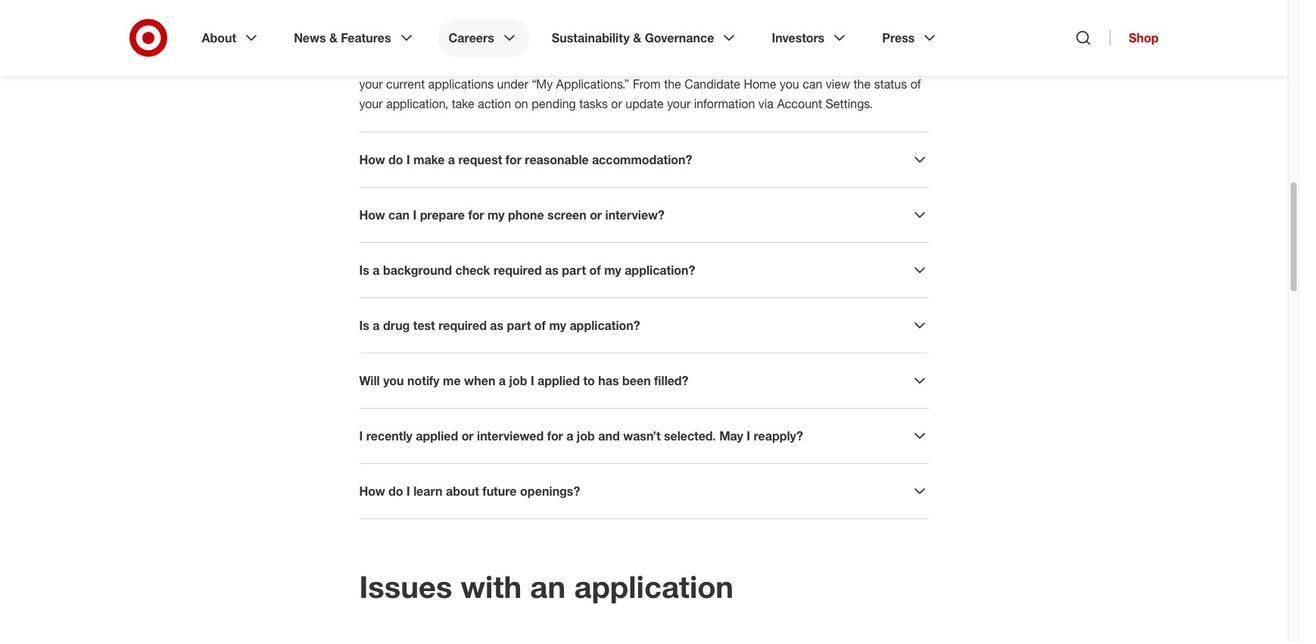 Task type: locate. For each thing, give the bounding box(es) containing it.
as for test
[[490, 318, 504, 333]]

0 vertical spatial application
[[502, 57, 562, 72]]

0 horizontal spatial my
[[488, 208, 505, 223]]

2 vertical spatial or
[[462, 429, 474, 444]]

of down the press "link"
[[911, 77, 922, 92]]

0 horizontal spatial application
[[502, 57, 562, 72]]

0 vertical spatial and
[[804, 57, 824, 72]]

0 horizontal spatial required
[[439, 318, 487, 333]]

my down is a background check required as part of my application? at top
[[550, 318, 567, 333]]

or left interviewed
[[462, 429, 474, 444]]

0 horizontal spatial can
[[389, 208, 410, 223]]

and down submission.
[[804, 57, 824, 72]]

the right from
[[664, 77, 682, 92]]

1 horizontal spatial required
[[494, 263, 542, 278]]

required right test
[[439, 318, 487, 333]]

required
[[494, 263, 542, 278], [439, 318, 487, 333]]

"my
[[532, 77, 553, 92]]

job right when
[[509, 373, 528, 389]]

phone
[[508, 208, 544, 223]]

is a background check required as part of my application?
[[359, 263, 696, 278]]

& right news
[[330, 30, 338, 45]]

is for is a drug test required as part of my application?
[[359, 318, 370, 333]]

application?
[[625, 263, 696, 278], [570, 318, 641, 333]]

my left phone
[[488, 208, 505, 223]]

1 horizontal spatial status
[[875, 77, 908, 92]]

careers
[[449, 30, 495, 45]]

0 horizontal spatial part
[[507, 318, 531, 333]]

0 horizontal spatial the
[[404, 57, 422, 72]]

can left prepare
[[389, 208, 410, 223]]

a left "position,"
[[531, 37, 538, 52]]

0 vertical spatial how
[[359, 152, 385, 167]]

application? down how can i prepare for my phone screen or interview? dropdown button
[[625, 263, 696, 278]]

test
[[414, 318, 435, 333]]

applications."
[[556, 77, 630, 92]]

1 vertical spatial can
[[803, 77, 823, 92]]

job inside dropdown button
[[577, 429, 595, 444]]

can inside the immediately after you apply for a position, you will receive email confirmation of submission. you can monitor the status of your application by logging into your
[[885, 37, 904, 52]]

and left wasn't
[[599, 429, 620, 444]]

0 vertical spatial is
[[359, 263, 370, 278]]

1 horizontal spatial and
[[804, 57, 824, 72]]

the inside the immediately after you apply for a position, you will receive email confirmation of submission. you can monitor the status of your application by logging into your
[[404, 57, 422, 72]]

do left make
[[389, 152, 403, 167]]

1 vertical spatial job
[[577, 429, 595, 444]]

current
[[386, 77, 425, 92]]

1 horizontal spatial job
[[577, 429, 595, 444]]

application? for is a background check required as part of my application?
[[625, 263, 696, 278]]

1 vertical spatial my
[[605, 263, 622, 278]]

2 vertical spatial can
[[389, 208, 410, 223]]

3 how from the top
[[359, 484, 385, 499]]

into
[[625, 57, 645, 72]]

about
[[202, 30, 236, 45]]

of left submission.
[[780, 37, 790, 52]]

status inside 'and selecting from your current applications under "my applications." from the candidate home you can view the status of your application, take action on pending tasks or update your information via account settings.'
[[875, 77, 908, 92]]

from
[[633, 77, 661, 92]]

how left prepare
[[359, 208, 385, 223]]

how can i prepare for my phone screen or interview? button
[[359, 206, 929, 224]]

1 horizontal spatial can
[[803, 77, 823, 92]]

for right apply
[[513, 37, 528, 52]]

applied left to
[[538, 373, 580, 389]]

action
[[478, 96, 512, 111]]

applied
[[538, 373, 580, 389], [416, 429, 459, 444]]

the up current
[[404, 57, 422, 72]]

as up when
[[490, 318, 504, 333]]

required for check
[[494, 263, 542, 278]]

issues with an application
[[359, 569, 734, 605]]

1 horizontal spatial applied
[[538, 373, 580, 389]]

1 vertical spatial is
[[359, 318, 370, 333]]

0 vertical spatial do
[[389, 152, 403, 167]]

update
[[626, 96, 664, 111]]

status down "after"
[[425, 57, 458, 72]]

is left background
[[359, 263, 370, 278]]

applied inside "dropdown button"
[[538, 373, 580, 389]]

apply
[[480, 37, 510, 52]]

1 vertical spatial and
[[599, 429, 620, 444]]

0 vertical spatial can
[[885, 37, 904, 52]]

future
[[483, 484, 517, 499]]

notify
[[408, 373, 440, 389]]

will you notify me when a job i applied to has been filled?
[[359, 373, 689, 389]]

as
[[546, 263, 559, 278], [490, 318, 504, 333]]

of down is a background check required as part of my application? at top
[[535, 318, 546, 333]]

& for sustainability
[[633, 30, 642, 45]]

2 is from the top
[[359, 318, 370, 333]]

you right will
[[383, 373, 404, 389]]

you up logging
[[590, 37, 610, 52]]

you up account at the top
[[780, 77, 800, 92]]

part for check
[[562, 263, 586, 278]]

news & features
[[294, 30, 391, 45]]

1 & from the left
[[330, 30, 338, 45]]

0 vertical spatial application?
[[625, 263, 696, 278]]

0 horizontal spatial status
[[425, 57, 458, 72]]

1 vertical spatial part
[[507, 318, 531, 333]]

2 horizontal spatial can
[[885, 37, 904, 52]]

for right prepare
[[468, 208, 484, 223]]

job down to
[[577, 429, 595, 444]]

and
[[804, 57, 824, 72], [599, 429, 620, 444]]

will
[[359, 373, 380, 389]]

a left background
[[373, 263, 380, 278]]

can inside dropdown button
[[389, 208, 410, 223]]

0 horizontal spatial job
[[509, 373, 528, 389]]

of up applications at the top of page
[[461, 57, 472, 72]]

1 horizontal spatial part
[[562, 263, 586, 278]]

immediately
[[359, 37, 426, 52]]

1 horizontal spatial my
[[550, 318, 567, 333]]

receive
[[634, 37, 673, 52]]

sustainability
[[552, 30, 630, 45]]

to
[[584, 373, 595, 389]]

part up will you notify me when a job i applied to has been filled? on the bottom of page
[[507, 318, 531, 333]]

how left make
[[359, 152, 385, 167]]

of inside 'and selecting from your current applications under "my applications." from the candidate home you can view the status of your application, take action on pending tasks or update your information via account settings.'
[[911, 77, 922, 92]]

pending
[[532, 96, 576, 111]]

will
[[613, 37, 630, 52]]

0 horizontal spatial &
[[330, 30, 338, 45]]

you inside "dropdown button"
[[383, 373, 404, 389]]

by
[[565, 57, 578, 72]]

you
[[457, 37, 477, 52], [590, 37, 610, 52], [780, 77, 800, 92], [383, 373, 404, 389]]

do inside dropdown button
[[389, 152, 403, 167]]

how do i make a request for reasonable accommodation?
[[359, 152, 693, 167]]

2 vertical spatial how
[[359, 484, 385, 499]]

0 horizontal spatial applied
[[416, 429, 459, 444]]

job
[[509, 373, 528, 389], [577, 429, 595, 444]]

can up account at the top
[[803, 77, 823, 92]]

do left learn
[[389, 484, 403, 499]]

for
[[513, 37, 528, 52], [506, 152, 522, 167], [468, 208, 484, 223], [547, 429, 563, 444]]

1 vertical spatial how
[[359, 208, 385, 223]]

via
[[759, 96, 774, 111]]

learn
[[414, 484, 443, 499]]

applied right the 'recently'
[[416, 429, 459, 444]]

for right request at the left of page
[[506, 152, 522, 167]]

part for test
[[507, 318, 531, 333]]

after
[[429, 37, 454, 52]]

sustainability & governance link
[[542, 18, 750, 58]]

request
[[459, 152, 502, 167]]

part
[[562, 263, 586, 278], [507, 318, 531, 333]]

governance
[[645, 30, 715, 45]]

application inside the immediately after you apply for a position, you will receive email confirmation of submission. you can monitor the status of your application by logging into your
[[502, 57, 562, 72]]

application
[[502, 57, 562, 72], [575, 569, 734, 605]]

2 horizontal spatial my
[[605, 263, 622, 278]]

2 & from the left
[[633, 30, 642, 45]]

part down screen
[[562, 263, 586, 278]]

2 how from the top
[[359, 208, 385, 223]]

1 horizontal spatial &
[[633, 30, 642, 45]]

interview?
[[606, 208, 665, 223]]

of
[[780, 37, 790, 52], [461, 57, 472, 72], [911, 77, 922, 92], [590, 263, 601, 278], [535, 318, 546, 333]]

as down screen
[[546, 263, 559, 278]]

1 vertical spatial application
[[575, 569, 734, 605]]

a inside "dropdown button"
[[499, 373, 506, 389]]

for right interviewed
[[547, 429, 563, 444]]

status
[[425, 57, 458, 72], [875, 77, 908, 92]]

1 vertical spatial do
[[389, 484, 403, 499]]

&
[[330, 30, 338, 45], [633, 30, 642, 45]]

for inside how do i make a request for reasonable accommodation? dropdown button
[[506, 152, 522, 167]]

& right "will" at the left top of page
[[633, 30, 642, 45]]

1 vertical spatial application?
[[570, 318, 641, 333]]

1 vertical spatial applied
[[416, 429, 459, 444]]

is left drug
[[359, 318, 370, 333]]

about
[[446, 484, 479, 499]]

the down selecting
[[854, 77, 871, 92]]

1 horizontal spatial or
[[590, 208, 602, 223]]

0 vertical spatial my
[[488, 208, 505, 223]]

1 vertical spatial as
[[490, 318, 504, 333]]

how inside "dropdown button"
[[359, 484, 385, 499]]

0 vertical spatial required
[[494, 263, 542, 278]]

a right when
[[499, 373, 506, 389]]

1 vertical spatial status
[[875, 77, 908, 92]]

required right check
[[494, 263, 542, 278]]

for inside the i recently applied or interviewed for a job and wasn't selected. may i reapply? dropdown button
[[547, 429, 563, 444]]

is a background check required as part of my application? button
[[359, 261, 929, 280]]

i left make
[[407, 152, 410, 167]]

1 vertical spatial required
[[439, 318, 487, 333]]

1 is from the top
[[359, 263, 370, 278]]

background
[[383, 263, 452, 278]]

or
[[612, 96, 623, 111], [590, 208, 602, 223], [462, 429, 474, 444]]

or right tasks
[[612, 96, 623, 111]]

careers link
[[438, 18, 529, 58]]

0 vertical spatial applied
[[538, 373, 580, 389]]

1 do from the top
[[389, 152, 403, 167]]

application,
[[386, 96, 449, 111]]

2 do from the top
[[389, 484, 403, 499]]

0 horizontal spatial as
[[490, 318, 504, 333]]

for inside the immediately after you apply for a position, you will receive email confirmation of submission. you can monitor the status of your application by logging into your
[[513, 37, 528, 52]]

can inside 'and selecting from your current applications under "my applications." from the candidate home you can view the status of your application, take action on pending tasks or update your information via account settings.'
[[803, 77, 823, 92]]

news & features link
[[283, 18, 426, 58]]

been
[[623, 373, 651, 389]]

2 vertical spatial my
[[550, 318, 567, 333]]

wasn't
[[624, 429, 661, 444]]

application? for is a drug test required as part of my application?
[[570, 318, 641, 333]]

1 horizontal spatial application
[[575, 569, 734, 605]]

how left learn
[[359, 484, 385, 499]]

can up from
[[885, 37, 904, 52]]

confirmation
[[709, 37, 776, 52]]

me
[[443, 373, 461, 389]]

recently
[[366, 429, 413, 444]]

i right when
[[531, 373, 535, 389]]

0 vertical spatial job
[[509, 373, 528, 389]]

0 vertical spatial part
[[562, 263, 586, 278]]

status down from
[[875, 77, 908, 92]]

my down interview?
[[605, 263, 622, 278]]

1 how from the top
[[359, 152, 385, 167]]

1 horizontal spatial as
[[546, 263, 559, 278]]

your
[[475, 57, 499, 72], [648, 57, 672, 72], [359, 77, 383, 92], [359, 96, 383, 111], [668, 96, 691, 111]]

0 vertical spatial as
[[546, 263, 559, 278]]

an
[[531, 569, 566, 605]]

0 vertical spatial status
[[425, 57, 458, 72]]

2 horizontal spatial or
[[612, 96, 623, 111]]

application? up has
[[570, 318, 641, 333]]

is
[[359, 263, 370, 278], [359, 318, 370, 333]]

or right screen
[[590, 208, 602, 223]]

0 vertical spatial or
[[612, 96, 623, 111]]

i right may
[[747, 429, 751, 444]]

prepare
[[420, 208, 465, 223]]

i left the 'recently'
[[359, 429, 363, 444]]

0 horizontal spatial and
[[599, 429, 620, 444]]

do inside "dropdown button"
[[389, 484, 403, 499]]

for inside how can i prepare for my phone screen or interview? dropdown button
[[468, 208, 484, 223]]



Task type: vqa. For each thing, say whether or not it's contained in the screenshot.
part to the bottom
yes



Task type: describe. For each thing, give the bounding box(es) containing it.
immediately after you apply for a position, you will receive email confirmation of submission. you can monitor the status of your application by logging into your
[[359, 37, 904, 72]]

0 horizontal spatial or
[[462, 429, 474, 444]]

you right "after"
[[457, 37, 477, 52]]

will you notify me when a job i applied to has been filled? button
[[359, 372, 929, 390]]

shop
[[1130, 30, 1159, 45]]

monitor
[[359, 57, 401, 72]]

applications
[[428, 77, 494, 92]]

i recently applied or interviewed for a job and wasn't selected. may i reapply? button
[[359, 427, 929, 445]]

applied inside dropdown button
[[416, 429, 459, 444]]

interviewed
[[477, 429, 544, 444]]

how do i make a request for reasonable accommodation? button
[[359, 151, 929, 169]]

and inside 'and selecting from your current applications under "my applications." from the candidate home you can view the status of your application, take action on pending tasks or update your information via account settings.'
[[804, 57, 824, 72]]

1 horizontal spatial the
[[664, 77, 682, 92]]

or inside 'and selecting from your current applications under "my applications." from the candidate home you can view the status of your application, take action on pending tasks or update your information via account settings.'
[[612, 96, 623, 111]]

investors link
[[762, 18, 860, 58]]

filled?
[[655, 373, 689, 389]]

email
[[676, 37, 705, 52]]

account
[[778, 96, 823, 111]]

check
[[456, 263, 491, 278]]

is a drug test required as part of my application?
[[359, 318, 641, 333]]

information
[[694, 96, 756, 111]]

home
[[744, 77, 777, 92]]

my for is a drug test required as part of my application?
[[550, 318, 567, 333]]

from
[[880, 57, 904, 72]]

i left prepare
[[413, 208, 417, 223]]

about link
[[191, 18, 271, 58]]

you inside 'and selecting from your current applications under "my applications." from the candidate home you can view the status of your application, take action on pending tasks or update your information via account settings.'
[[780, 77, 800, 92]]

status inside the immediately after you apply for a position, you will receive email confirmation of submission. you can monitor the status of your application by logging into your
[[425, 57, 458, 72]]

press link
[[872, 18, 950, 58]]

shop link
[[1111, 30, 1159, 45]]

submission.
[[794, 37, 858, 52]]

reasonable
[[525, 152, 589, 167]]

settings.
[[826, 96, 873, 111]]

with
[[461, 569, 522, 605]]

how for how do i make a request for reasonable accommodation?
[[359, 152, 385, 167]]

1 vertical spatial or
[[590, 208, 602, 223]]

a right make
[[448, 152, 455, 167]]

job inside "dropdown button"
[[509, 373, 528, 389]]

news
[[294, 30, 326, 45]]

of down how can i prepare for my phone screen or interview? dropdown button
[[590, 263, 601, 278]]

when
[[464, 373, 496, 389]]

my for is a background check required as part of my application?
[[605, 263, 622, 278]]

make
[[414, 152, 445, 167]]

is for is a background check required as part of my application?
[[359, 263, 370, 278]]

do for learn
[[389, 484, 403, 499]]

a left drug
[[373, 318, 380, 333]]

do for make
[[389, 152, 403, 167]]

sustainability & governance
[[552, 30, 715, 45]]

on
[[515, 96, 529, 111]]

position,
[[541, 37, 587, 52]]

has
[[599, 373, 619, 389]]

selected.
[[664, 429, 716, 444]]

& for news
[[330, 30, 338, 45]]

selecting
[[827, 57, 876, 72]]

may
[[720, 429, 744, 444]]

how for how do i learn about future openings?
[[359, 484, 385, 499]]

tasks
[[580, 96, 608, 111]]

how can i prepare for my phone screen or interview?
[[359, 208, 665, 223]]

candidate
[[685, 77, 741, 92]]

how for how can i prepare for my phone screen or interview?
[[359, 208, 385, 223]]

accommodation?
[[592, 152, 693, 167]]

openings?
[[520, 484, 581, 499]]

i recently applied or interviewed for a job and wasn't selected. may i reapply?
[[359, 429, 804, 444]]

you
[[861, 37, 881, 52]]

logging
[[581, 57, 621, 72]]

as for check
[[546, 263, 559, 278]]

how do i learn about future openings? button
[[359, 483, 929, 501]]

i left learn
[[407, 484, 410, 499]]

view
[[826, 77, 851, 92]]

a up openings?
[[567, 429, 574, 444]]

required for test
[[439, 318, 487, 333]]

screen
[[548, 208, 587, 223]]

issues
[[359, 569, 453, 605]]

and inside dropdown button
[[599, 429, 620, 444]]

and selecting from your current applications under "my applications." from the candidate home you can view the status of your application, take action on pending tasks or update your information via account settings.
[[359, 57, 922, 111]]

a inside the immediately after you apply for a position, you will receive email confirmation of submission. you can monitor the status of your application by logging into your
[[531, 37, 538, 52]]

features
[[341, 30, 391, 45]]

drug
[[383, 318, 410, 333]]

investors
[[772, 30, 825, 45]]

is a drug test required as part of my application? button
[[359, 317, 929, 335]]

take
[[452, 96, 475, 111]]

under
[[497, 77, 529, 92]]

how do i learn about future openings?
[[359, 484, 581, 499]]

reapply?
[[754, 429, 804, 444]]

press
[[883, 30, 915, 45]]

2 horizontal spatial the
[[854, 77, 871, 92]]



